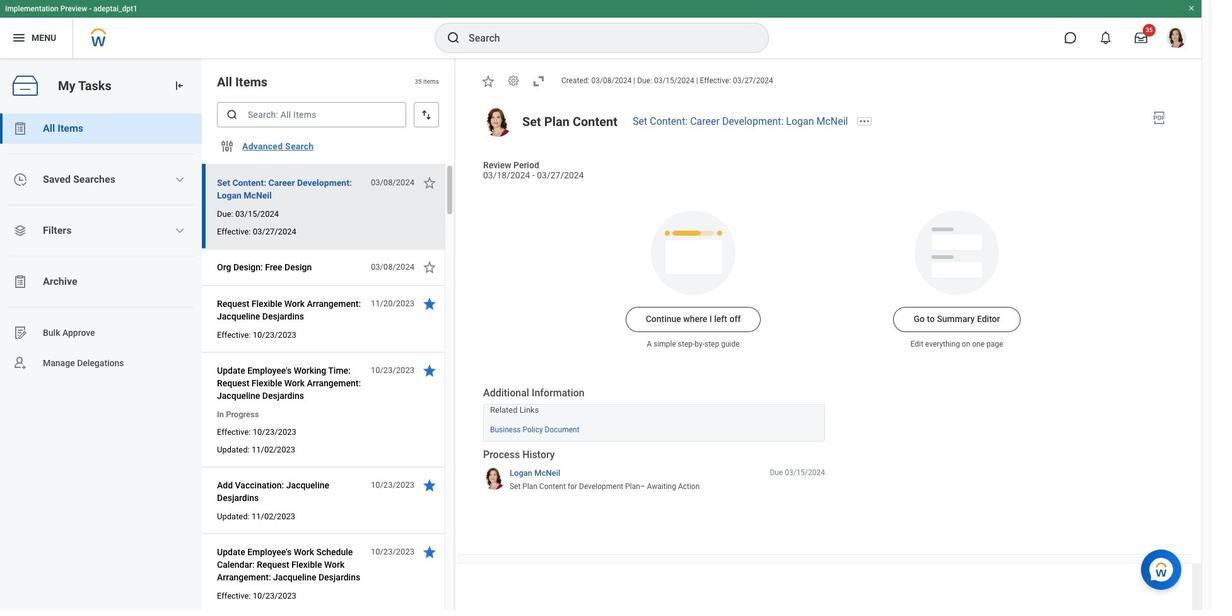 Task type: locate. For each thing, give the bounding box(es) containing it.
1 chevron down image from the top
[[175, 175, 185, 185]]

user plus image
[[13, 356, 28, 371]]

star image
[[481, 74, 496, 89], [422, 260, 437, 275], [422, 297, 437, 312], [422, 363, 437, 379], [422, 478, 437, 493], [422, 545, 437, 560]]

star image
[[422, 175, 437, 191]]

banner
[[0, 0, 1202, 58]]

clipboard image
[[13, 274, 28, 290]]

sort image
[[420, 109, 433, 121]]

employee's photo (logan mcneil) image
[[483, 108, 512, 137]]

search image
[[226, 109, 238, 121]]

configure image
[[220, 139, 235, 154]]

Search Workday  search field
[[469, 24, 743, 52]]

2 chevron down image from the top
[[175, 226, 185, 236]]

clock check image
[[13, 172, 28, 187]]

1 vertical spatial chevron down image
[[175, 226, 185, 236]]

0 vertical spatial chevron down image
[[175, 175, 185, 185]]

clipboard image
[[13, 121, 28, 136]]

Search: All Items text field
[[217, 102, 406, 127]]

gear image
[[507, 75, 520, 87]]

chevron down image for perspective "icon"
[[175, 226, 185, 236]]

transformation import image
[[173, 79, 185, 92]]

additional information region
[[483, 387, 825, 442]]

view printable version (pdf) image
[[1152, 110, 1167, 125]]

justify image
[[11, 30, 26, 45]]

list
[[0, 114, 202, 379]]

chevron down image
[[175, 175, 185, 185], [175, 226, 185, 236]]



Task type: describe. For each thing, give the bounding box(es) containing it.
chevron down image for clock check image
[[175, 175, 185, 185]]

search image
[[446, 30, 461, 45]]

fullscreen image
[[531, 74, 546, 89]]

inbox large image
[[1135, 32, 1148, 44]]

close environment banner image
[[1188, 4, 1196, 12]]

rename image
[[13, 326, 28, 341]]

item list element
[[202, 58, 456, 611]]

profile logan mcneil image
[[1167, 28, 1187, 51]]

process history region
[[483, 448, 825, 496]]

perspective image
[[13, 223, 28, 238]]

notifications large image
[[1100, 32, 1112, 44]]



Task type: vqa. For each thing, say whether or not it's contained in the screenshot.
Recently
no



